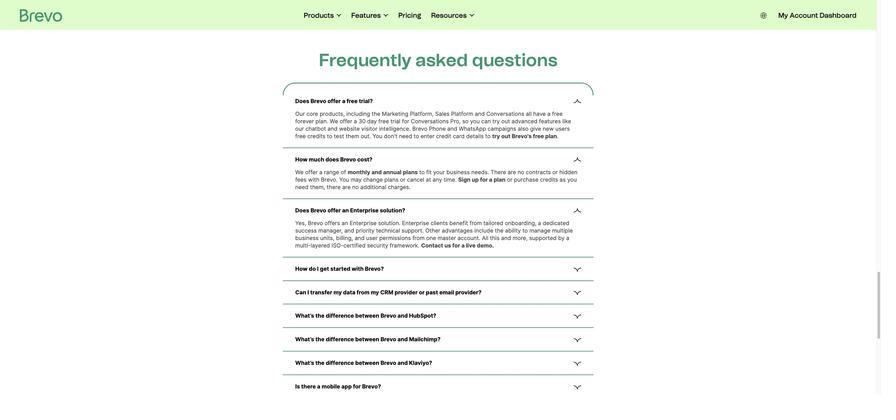 Task type: locate. For each thing, give the bounding box(es) containing it.
2 vertical spatial difference
[[326, 360, 354, 367]]

there down brevo.
[[327, 184, 341, 191]]

1 horizontal spatial there
[[327, 184, 341, 191]]

an inside yes, brevo offers an enterprise solution. enterprise clients benefit from tailored onboarding, a dedicated success manager, and priority technical support. other advantages include the ability to manage multiple business units, billing, and user permissions from one master account. all this and more, supported by a multi-layered iso-certified security framework.
[[342, 220, 348, 227]]

brevo? for how do i get started with brevo?
[[365, 266, 384, 272]]

difference for what's the difference between brevo and mailchimp?
[[326, 337, 354, 343]]

billing,
[[336, 235, 353, 242]]

1 vertical spatial business
[[295, 235, 319, 242]]

1 horizontal spatial are
[[508, 169, 516, 176]]

for inside our core products, including the marketing platform, sales platform and conversations all have a free forever plan. we offer a 30 day free trial for conversations pro, so you can try out advanced features like our chatbot and website visitor intelligence. brevo phone and whatsapp campaigns also give new users free credits to test them out.   you don't need to enter credit card details to
[[402, 118, 410, 125]]

need
[[399, 133, 412, 140], [295, 184, 309, 191]]

1 vertical spatial what's
[[295, 337, 314, 343]]

from up include
[[470, 220, 482, 227]]

there
[[491, 169, 506, 176]]

how left the do
[[295, 266, 308, 272]]

for down the needs.
[[480, 177, 488, 183]]

0 vertical spatial brevo?
[[365, 266, 384, 272]]

between for mailchimp?
[[356, 337, 380, 343]]

solution.
[[378, 220, 401, 227]]

frequently asked questions
[[319, 50, 558, 70]]

try down campaigns
[[493, 133, 500, 140]]

there right is
[[301, 384, 316, 390]]

no down the may at the left top of the page
[[352, 184, 359, 191]]

and left hubspot?
[[398, 313, 408, 320]]

or left purchase
[[507, 177, 513, 183]]

i inside 'dropdown button'
[[317, 266, 319, 272]]

1 vertical spatial are
[[342, 184, 351, 191]]

pro,
[[451, 118, 461, 125]]

brevo inside yes, brevo offers an enterprise solution. enterprise clients benefit from tailored onboarding, a dedicated success manager, and priority technical support. other advantages include the ability to manage multiple business units, billing, and user permissions from one master account. all this and more, supported by a multi-layered iso-certified security framework.
[[308, 220, 323, 227]]

1 horizontal spatial no
[[518, 169, 525, 176]]

between for klaviyo?
[[356, 360, 380, 367]]

priority
[[356, 228, 375, 234]]

does up our
[[295, 98, 309, 105]]

0 vertical spatial you
[[373, 133, 383, 140]]

or
[[553, 169, 558, 176], [400, 177, 406, 183], [507, 177, 513, 183], [419, 289, 425, 296]]

1 horizontal spatial with
[[352, 266, 364, 272]]

sign up for a plan link
[[459, 177, 506, 183]]

for inside is there a mobile app for brevo? dropdown button
[[353, 384, 361, 390]]

brevo? for is there a mobile app for brevo?
[[362, 384, 381, 390]]

0 horizontal spatial are
[[342, 184, 351, 191]]

an up manager,
[[342, 207, 349, 214]]

or left past
[[419, 289, 425, 296]]

1 out from the top
[[502, 118, 510, 125]]

2 my from the left
[[371, 289, 379, 296]]

our core products, including the marketing platform, sales platform and conversations all have a free forever plan. we offer a 30 day free trial for conversations pro, so you can try out advanced features like our chatbot and website visitor intelligence. brevo phone and whatsapp campaigns also give new users free credits to test them out.   you don't need to enter credit card details to
[[295, 111, 572, 140]]

1 vertical spatial how
[[295, 266, 308, 272]]

plans
[[403, 169, 418, 176], [385, 177, 399, 183]]

1 vertical spatial with
[[352, 266, 364, 272]]

0 horizontal spatial there
[[301, 384, 316, 390]]

i right can
[[308, 289, 309, 296]]

1 vertical spatial plan
[[494, 177, 506, 183]]

fees
[[295, 177, 307, 183]]

you inside our core products, including the marketing platform, sales platform and conversations all have a free forever plan. we offer a 30 day free trial for conversations pro, so you can try out advanced features like our chatbot and website visitor intelligence. brevo phone and whatsapp campaigns also give new users free credits to test them out.   you don't need to enter credit card details to
[[373, 133, 383, 140]]

0 vertical spatial try
[[493, 118, 500, 125]]

enterprise inside dropdown button
[[350, 207, 379, 214]]

3 what's from the top
[[295, 360, 314, 367]]

1 vertical spatial no
[[352, 184, 359, 191]]

with right started
[[352, 266, 364, 272]]

our
[[295, 111, 305, 117]]

brevo? inside 'dropdown button'
[[365, 266, 384, 272]]

1 what's from the top
[[295, 313, 314, 320]]

0 vertical spatial difference
[[326, 313, 354, 320]]

campaigns
[[488, 126, 517, 132]]

or inside or purchase credits as you need them, there are no additional charges.
[[507, 177, 513, 183]]

from inside dropdown button
[[357, 289, 370, 296]]

0 vertical spatial does
[[295, 98, 309, 105]]

what's
[[295, 313, 314, 320], [295, 337, 314, 343], [295, 360, 314, 367]]

users
[[556, 126, 570, 132]]

offer
[[328, 98, 341, 105], [340, 118, 353, 125], [305, 169, 318, 176], [328, 207, 341, 214]]

you down the hidden
[[568, 177, 577, 183]]

contact us for a live demo.
[[421, 243, 494, 249]]

test
[[334, 133, 344, 140]]

0 vertical spatial what's
[[295, 313, 314, 320]]

0 horizontal spatial we
[[295, 169, 304, 176]]

how inside dropdown button
[[295, 156, 308, 163]]

1 difference from the top
[[326, 313, 354, 320]]

products,
[[320, 111, 345, 117]]

can i transfer my data from my crm provider or past email provider? button
[[295, 289, 582, 297]]

from
[[470, 220, 482, 227], [413, 235, 425, 242], [357, 289, 370, 296]]

brevo? inside dropdown button
[[362, 384, 381, 390]]

there
[[327, 184, 341, 191], [301, 384, 316, 390]]

0 vertical spatial an
[[342, 207, 349, 214]]

try up campaigns
[[493, 118, 500, 125]]

1 vertical spatial credits
[[540, 177, 558, 183]]

no inside or purchase credits as you need them, there are no additional charges.
[[352, 184, 359, 191]]

0 horizontal spatial my
[[334, 289, 342, 296]]

what's the difference between brevo and klaviyo? button
[[295, 360, 582, 368]]

0 horizontal spatial you
[[339, 177, 349, 183]]

0 vertical spatial we
[[330, 118, 338, 125]]

0 horizontal spatial need
[[295, 184, 309, 191]]

1 vertical spatial i
[[308, 289, 309, 296]]

does brevo offer an enterprise solution?
[[295, 207, 406, 214]]

plans inside to fit your business needs. there are no contracts or hidden fees with brevo. you may change plans or cancel at any time.
[[385, 177, 399, 183]]

fit
[[427, 169, 432, 176]]

cancel
[[407, 177, 425, 183]]

1 vertical spatial does
[[295, 207, 309, 214]]

or inside dropdown button
[[419, 289, 425, 296]]

plans down "annual"
[[385, 177, 399, 183]]

1 horizontal spatial i
[[317, 266, 319, 272]]

include
[[475, 228, 494, 234]]

much
[[309, 156, 324, 163]]

how left much
[[295, 156, 308, 163]]

1 vertical spatial between
[[356, 337, 380, 343]]

brevo? down "what's the difference between brevo and klaviyo?"
[[362, 384, 381, 390]]

sign
[[459, 177, 471, 183]]

1 horizontal spatial credits
[[540, 177, 558, 183]]

does brevo offer a free trial? button
[[295, 98, 582, 106]]

2 between from the top
[[356, 337, 380, 343]]

features link
[[352, 11, 389, 20]]

conversations up campaigns
[[487, 111, 525, 117]]

to left the "fit"
[[420, 169, 425, 176]]

1 horizontal spatial business
[[447, 169, 470, 176]]

need inside our core products, including the marketing platform, sales platform and conversations all have a free forever plan. we offer a 30 day free trial for conversations pro, so you can try out advanced features like our chatbot and website visitor intelligence. brevo phone and whatsapp campaigns also give new users free credits to test them out.   you don't need to enter credit card details to
[[399, 133, 412, 140]]

0 vertical spatial you
[[471, 118, 480, 125]]

an for offers
[[342, 220, 348, 227]]

there inside or purchase credits as you need them, there are no additional charges.
[[327, 184, 341, 191]]

offer up website
[[340, 118, 353, 125]]

difference for what's the difference between brevo and klaviyo?
[[326, 360, 354, 367]]

how inside 'dropdown button'
[[295, 266, 308, 272]]

you down visitor
[[373, 133, 383, 140]]

0 horizontal spatial from
[[357, 289, 370, 296]]

conversations up the phone at the top of the page
[[411, 118, 449, 125]]

0 vertical spatial conversations
[[487, 111, 525, 117]]

is
[[295, 384, 300, 390]]

1 vertical spatial you
[[568, 177, 577, 183]]

0 vertical spatial there
[[327, 184, 341, 191]]

hubspot?
[[409, 313, 437, 320]]

have
[[534, 111, 546, 117]]

1 vertical spatial we
[[295, 169, 304, 176]]

at
[[426, 177, 431, 183]]

1 between from the top
[[356, 313, 380, 320]]

sales
[[436, 111, 450, 117]]

started
[[331, 266, 351, 272]]

2 vertical spatial from
[[357, 289, 370, 296]]

can i transfer my data from my crm provider or past email provider?
[[295, 289, 482, 296]]

brevo
[[311, 98, 326, 105], [413, 126, 428, 132], [341, 156, 356, 163], [311, 207, 326, 214], [308, 220, 323, 227], [381, 313, 397, 320], [381, 337, 397, 343], [381, 360, 397, 367]]

no up purchase
[[518, 169, 525, 176]]

how for how much does brevo cost?
[[295, 156, 308, 163]]

permissions
[[380, 235, 411, 242]]

1 vertical spatial plans
[[385, 177, 399, 183]]

1 vertical spatial out
[[502, 133, 511, 140]]

framework.
[[390, 243, 420, 249]]

free inside dropdown button
[[347, 98, 358, 105]]

out down campaigns
[[502, 133, 511, 140]]

2 how from the top
[[295, 266, 308, 272]]

and left mailchimp?
[[398, 337, 408, 343]]

additional
[[361, 184, 387, 191]]

time.
[[444, 177, 457, 183]]

1 horizontal spatial plans
[[403, 169, 418, 176]]

charges.
[[388, 184, 411, 191]]

2 vertical spatial what's
[[295, 360, 314, 367]]

1 how from the top
[[295, 156, 308, 163]]

to down onboarding,
[[523, 228, 528, 234]]

0 horizontal spatial i
[[308, 289, 309, 296]]

offer inside our core products, including the marketing platform, sales platform and conversations all have a free forever plan. we offer a 30 day free trial for conversations pro, so you can try out advanced features like our chatbot and website visitor intelligence. brevo phone and whatsapp campaigns also give new users free credits to test them out.   you don't need to enter credit card details to
[[340, 118, 353, 125]]

0 horizontal spatial plans
[[385, 177, 399, 183]]

0 horizontal spatial conversations
[[411, 118, 449, 125]]

0 vertical spatial plan
[[546, 133, 557, 140]]

1 vertical spatial try
[[493, 133, 500, 140]]

i right the do
[[317, 266, 319, 272]]

does for does brevo offer a free trial?
[[295, 98, 309, 105]]

button image
[[761, 12, 767, 19]]

0 vertical spatial between
[[356, 313, 380, 320]]

2 difference from the top
[[326, 337, 354, 343]]

1 horizontal spatial need
[[399, 133, 412, 140]]

with up them,
[[308, 177, 320, 183]]

monthly and annual plans link
[[348, 169, 418, 176]]

0 vertical spatial with
[[308, 177, 320, 183]]

brevo? down security
[[365, 266, 384, 272]]

1 vertical spatial you
[[339, 177, 349, 183]]

offers
[[325, 220, 340, 227]]

0 horizontal spatial you
[[471, 118, 480, 125]]

1 horizontal spatial conversations
[[487, 111, 525, 117]]

1 horizontal spatial you
[[373, 133, 383, 140]]

0 vertical spatial need
[[399, 133, 412, 140]]

details
[[467, 133, 484, 140]]

0 horizontal spatial business
[[295, 235, 319, 242]]

to left enter
[[414, 133, 419, 140]]

does for does brevo offer an enterprise solution?
[[295, 207, 309, 214]]

a up manage
[[538, 220, 542, 227]]

offer up products,
[[328, 98, 341, 105]]

offer up offers
[[328, 207, 341, 214]]

does up yes,
[[295, 207, 309, 214]]

a left range
[[319, 169, 323, 176]]

credits down chatbot
[[308, 133, 326, 140]]

0 vertical spatial out
[[502, 118, 510, 125]]

are right there
[[508, 169, 516, 176]]

2 does from the top
[[295, 207, 309, 214]]

2 horizontal spatial from
[[470, 220, 482, 227]]

an inside does brevo offer an enterprise solution? dropdown button
[[342, 207, 349, 214]]

an for offer
[[342, 207, 349, 214]]

my left crm
[[371, 289, 379, 296]]

free right day
[[379, 118, 389, 125]]

0 vertical spatial are
[[508, 169, 516, 176]]

0 horizontal spatial no
[[352, 184, 359, 191]]

0 horizontal spatial with
[[308, 177, 320, 183]]

for right trial
[[402, 118, 410, 125]]

free
[[347, 98, 358, 105], [553, 111, 563, 117], [379, 118, 389, 125], [295, 133, 306, 140], [533, 133, 544, 140]]

a left live
[[462, 243, 465, 249]]

including
[[347, 111, 370, 117]]

trial?
[[359, 98, 373, 105]]

1 vertical spatial need
[[295, 184, 309, 191]]

are down of
[[342, 184, 351, 191]]

plan down there
[[494, 177, 506, 183]]

to left test
[[327, 133, 333, 140]]

my account dashboard link
[[779, 11, 857, 20]]

between down what's the difference between brevo and mailchimp?
[[356, 360, 380, 367]]

3 difference from the top
[[326, 360, 354, 367]]

enterprise for solution?
[[350, 207, 379, 214]]

what's the difference between brevo and mailchimp? button
[[295, 336, 582, 344]]

the inside our core products, including the marketing platform, sales platform and conversations all have a free forever plan. we offer a 30 day free trial for conversations pro, so you can try out advanced features like our chatbot and website visitor intelligence. brevo phone and whatsapp campaigns also give new users free credits to test them out.   you don't need to enter credit card details to
[[372, 111, 381, 117]]

the
[[372, 111, 381, 117], [495, 228, 504, 234], [316, 313, 325, 320], [316, 337, 325, 343], [316, 360, 325, 367]]

try
[[493, 118, 500, 125], [493, 133, 500, 140]]

and up "billing,"
[[345, 228, 354, 234]]

intelligence.
[[379, 126, 411, 132]]

difference for what's the difference between brevo and hubspot?
[[326, 313, 354, 320]]

0 vertical spatial i
[[317, 266, 319, 272]]

my left data at the bottom left
[[334, 289, 342, 296]]

0 vertical spatial business
[[447, 169, 470, 176]]

you down of
[[339, 177, 349, 183]]

features
[[539, 118, 561, 125]]

need down 'fees'
[[295, 184, 309, 191]]

there inside dropdown button
[[301, 384, 316, 390]]

enterprise
[[350, 207, 379, 214], [350, 220, 377, 227], [402, 220, 429, 227]]

1 vertical spatial an
[[342, 220, 348, 227]]

0 horizontal spatial credits
[[308, 133, 326, 140]]

are inside or purchase credits as you need them, there are no additional charges.
[[342, 184, 351, 191]]

0 horizontal spatial plan
[[494, 177, 506, 183]]

1 horizontal spatial we
[[330, 118, 338, 125]]

no
[[518, 169, 525, 176], [352, 184, 359, 191]]

trial
[[391, 118, 401, 125]]

onboarding,
[[505, 220, 537, 227]]

up
[[472, 177, 479, 183]]

we down products,
[[330, 118, 338, 125]]

a left 30
[[354, 118, 357, 125]]

klaviyo?
[[409, 360, 432, 367]]

free left trial?
[[347, 98, 358, 105]]

to
[[327, 133, 333, 140], [414, 133, 419, 140], [486, 133, 491, 140], [420, 169, 425, 176], [523, 228, 528, 234]]

you up whatsapp on the right of the page
[[471, 118, 480, 125]]

a up products,
[[342, 98, 346, 105]]

an right offers
[[342, 220, 348, 227]]

1 horizontal spatial you
[[568, 177, 577, 183]]

products
[[304, 11, 334, 20]]

1 horizontal spatial my
[[371, 289, 379, 296]]

features
[[352, 11, 381, 20]]

does
[[295, 98, 309, 105], [295, 207, 309, 214]]

all
[[482, 235, 489, 242]]

also
[[518, 126, 529, 132]]

try out brevo's free plan link
[[493, 133, 557, 140]]

between up what's the difference between brevo and mailchimp?
[[356, 313, 380, 320]]

credits
[[308, 133, 326, 140], [540, 177, 558, 183]]

new
[[543, 126, 554, 132]]

from right data at the bottom left
[[357, 289, 370, 296]]

plan
[[546, 133, 557, 140], [494, 177, 506, 183]]

need down intelligence.
[[399, 133, 412, 140]]

for right app
[[353, 384, 361, 390]]

0 vertical spatial no
[[518, 169, 525, 176]]

any
[[433, 177, 442, 183]]

get
[[320, 266, 329, 272]]

0 vertical spatial plans
[[403, 169, 418, 176]]

1 vertical spatial difference
[[326, 337, 354, 343]]

plan down new
[[546, 133, 557, 140]]

out
[[502, 118, 510, 125], [502, 133, 511, 140]]

business down success
[[295, 235, 319, 242]]

1 vertical spatial there
[[301, 384, 316, 390]]

1 horizontal spatial plan
[[546, 133, 557, 140]]

we up 'fees'
[[295, 169, 304, 176]]

range
[[324, 169, 339, 176]]

mailchimp?
[[409, 337, 441, 343]]

1 vertical spatial from
[[413, 235, 425, 242]]

credits down "contracts"
[[540, 177, 558, 183]]

give
[[531, 126, 542, 132]]

you
[[373, 133, 383, 140], [339, 177, 349, 183]]

like
[[563, 118, 572, 125]]

1 does from the top
[[295, 98, 309, 105]]

iso-
[[332, 243, 344, 249]]

with inside to fit your business needs. there are no contracts or hidden fees with brevo. you may change plans or cancel at any time.
[[308, 177, 320, 183]]

brevo image
[[20, 9, 62, 22]]

3 between from the top
[[356, 360, 380, 367]]

clients
[[431, 220, 448, 227]]

a down there
[[489, 177, 493, 183]]

0 vertical spatial how
[[295, 156, 308, 163]]

2 vertical spatial between
[[356, 360, 380, 367]]

asked
[[416, 50, 468, 70]]

out up campaigns
[[502, 118, 510, 125]]

0 vertical spatial credits
[[308, 133, 326, 140]]

from down support. at the left of page
[[413, 235, 425, 242]]

1 vertical spatial brevo?
[[362, 384, 381, 390]]

business up "sign"
[[447, 169, 470, 176]]

2 what's from the top
[[295, 337, 314, 343]]

and left the klaviyo?
[[398, 360, 408, 367]]

between
[[356, 313, 380, 320], [356, 337, 380, 343], [356, 360, 380, 367]]

between down 'what's the difference between brevo and hubspot?'
[[356, 337, 380, 343]]

platform,
[[410, 111, 434, 117]]

need inside or purchase credits as you need them, there are no additional charges.
[[295, 184, 309, 191]]

plans up cancel
[[403, 169, 418, 176]]



Task type: vqa. For each thing, say whether or not it's contained in the screenshot.
Success "link"
no



Task type: describe. For each thing, give the bounding box(es) containing it.
may
[[351, 177, 362, 183]]

advantages
[[442, 228, 473, 234]]

all
[[526, 111, 532, 117]]

we offer a range of monthly and annual plans
[[295, 169, 418, 176]]

we inside our core products, including the marketing platform, sales platform and conversations all have a free forever plan. we offer a 30 day free trial for conversations pro, so you can try out advanced features like our chatbot and website visitor intelligence. brevo phone and whatsapp campaigns also give new users free credits to test them out.   you don't need to enter credit card details to
[[330, 118, 338, 125]]

or left the hidden
[[553, 169, 558, 176]]

what's for what's the difference between brevo and hubspot?
[[295, 313, 314, 320]]

crm
[[381, 289, 394, 296]]

whatsapp
[[459, 126, 486, 132]]

does brevo offer a free trial?
[[295, 98, 373, 105]]

free up features
[[553, 111, 563, 117]]

plan for try out brevo's free plan .
[[546, 133, 557, 140]]

core
[[307, 111, 318, 117]]

a right by
[[567, 235, 570, 242]]

platform
[[451, 111, 474, 117]]

and up the change
[[372, 169, 382, 176]]

brevo's
[[512, 133, 532, 140]]

user
[[366, 235, 378, 242]]

them,
[[310, 184, 325, 191]]

to inside yes, brevo offers an enterprise solution. enterprise clients benefit from tailored onboarding, a dedicated success manager, and priority technical support. other advantages include the ability to manage multiple business units, billing, and user permissions from one master account. all this and more, supported by a multi-layered iso-certified security framework.
[[523, 228, 528, 234]]

a left mobile
[[317, 384, 321, 390]]

them
[[346, 133, 359, 140]]

credits inside our core products, including the marketing platform, sales platform and conversations all have a free forever plan. we offer a 30 day free trial for conversations pro, so you can try out advanced features like our chatbot and website visitor intelligence. brevo phone and whatsapp campaigns also give new users free credits to test them out.   you don't need to enter credit card details to
[[308, 133, 326, 140]]

of
[[341, 169, 346, 176]]

account.
[[458, 235, 481, 242]]

provider?
[[456, 289, 482, 296]]

1 vertical spatial conversations
[[411, 118, 449, 125]]

to fit your business needs. there are no contracts or hidden fees with brevo. you may change plans or cancel at any time.
[[295, 169, 578, 183]]

enterprise for solution.
[[350, 220, 377, 227]]

you inside to fit your business needs. there are no contracts or hidden fees with brevo. you may change plans or cancel at any time.
[[339, 177, 349, 183]]

does
[[326, 156, 339, 163]]

are inside to fit your business needs. there are no contracts or hidden fees with brevo. you may change plans or cancel at any time.
[[508, 169, 516, 176]]

with inside 'dropdown button'
[[352, 266, 364, 272]]

and down pro,
[[448, 126, 458, 132]]

contracts
[[526, 169, 551, 176]]

card
[[453, 133, 465, 140]]

enter
[[421, 133, 435, 140]]

visitor
[[362, 126, 378, 132]]

account
[[790, 11, 819, 20]]

out.
[[361, 133, 371, 140]]

security
[[367, 243, 388, 249]]

how much does brevo cost? button
[[295, 156, 582, 164]]

provider
[[395, 289, 418, 296]]

0 vertical spatial from
[[470, 220, 482, 227]]

the inside yes, brevo offers an enterprise solution. enterprise clients benefit from tailored onboarding, a dedicated success manager, and priority technical support. other advantages include the ability to manage multiple business units, billing, and user permissions from one master account. all this and more, supported by a multi-layered iso-certified security framework.
[[495, 228, 504, 234]]

or purchase credits as you need them, there are no additional charges.
[[295, 177, 577, 191]]

your
[[434, 169, 445, 176]]

us
[[445, 243, 451, 249]]

email
[[440, 289, 454, 296]]

business inside to fit your business needs. there are no contracts or hidden fees with brevo. you may change plans or cancel at any time.
[[447, 169, 470, 176]]

dedicated
[[543, 220, 570, 227]]

1 my from the left
[[334, 289, 342, 296]]

more,
[[513, 235, 528, 242]]

pricing link
[[399, 11, 421, 20]]

my account dashboard
[[779, 11, 857, 20]]

free down our
[[295, 133, 306, 140]]

what's for what's the difference between brevo and klaviyo?
[[295, 360, 314, 367]]

solution?
[[380, 207, 406, 214]]

forever
[[295, 118, 314, 125]]

layered
[[311, 243, 330, 249]]

you inside our core products, including the marketing platform, sales platform and conversations all have a free forever plan. we offer a 30 day free trial for conversations pro, so you can try out advanced features like our chatbot and website visitor intelligence. brevo phone and whatsapp campaigns also give new users free credits to test them out.   you don't need to enter credit card details to
[[471, 118, 480, 125]]

how for how do i get started with brevo?
[[295, 266, 308, 272]]

frequently
[[319, 50, 412, 70]]

data
[[343, 289, 356, 296]]

multi-
[[295, 243, 311, 249]]

free down give
[[533, 133, 544, 140]]

for right us
[[453, 243, 460, 249]]

and up certified at the left bottom
[[355, 235, 365, 242]]

offer up 'fees'
[[305, 169, 318, 176]]

does brevo offer an enterprise solution? button
[[295, 207, 582, 215]]

.
[[557, 133, 559, 140]]

yes, brevo offers an enterprise solution. enterprise clients benefit from tailored onboarding, a dedicated success manager, and priority technical support. other advantages include the ability to manage multiple business units, billing, and user permissions from one master account. all this and more, supported by a multi-layered iso-certified security framework.
[[295, 220, 573, 249]]

to inside to fit your business needs. there are no contracts or hidden fees with brevo. you may change plans or cancel at any time.
[[420, 169, 425, 176]]

dashboard
[[820, 11, 857, 20]]

questions
[[472, 50, 558, 70]]

tailored
[[484, 220, 504, 227]]

a up features
[[548, 111, 551, 117]]

credits inside or purchase credits as you need them, there are no additional charges.
[[540, 177, 558, 183]]

and up 'can'
[[475, 111, 485, 117]]

the for what's the difference between brevo and klaviyo?
[[316, 360, 325, 367]]

the for what's the difference between brevo and hubspot?
[[316, 313, 325, 320]]

what's for what's the difference between brevo and mailchimp?
[[295, 337, 314, 343]]

plan for sign up for a plan
[[494, 177, 506, 183]]

and up test
[[328, 126, 338, 132]]

1 horizontal spatial from
[[413, 235, 425, 242]]

other
[[426, 228, 441, 234]]

app
[[342, 384, 352, 390]]

business inside yes, brevo offers an enterprise solution. enterprise clients benefit from tailored onboarding, a dedicated success manager, and priority technical support. other advantages include the ability to manage multiple business units, billing, and user permissions from one master account. all this and more, supported by a multi-layered iso-certified security framework.
[[295, 235, 319, 242]]

no inside to fit your business needs. there are no contracts or hidden fees with brevo. you may change plans or cancel at any time.
[[518, 169, 525, 176]]

brevo inside our core products, including the marketing platform, sales platform and conversations all have a free forever plan. we offer a 30 day free trial for conversations pro, so you can try out advanced features like our chatbot and website visitor intelligence. brevo phone and whatsapp campaigns also give new users free credits to test them out.   you don't need to enter credit card details to
[[413, 126, 428, 132]]

supported
[[530, 235, 557, 242]]

what's the difference between brevo and klaviyo?
[[295, 360, 432, 367]]

needs.
[[472, 169, 489, 176]]

my
[[779, 11, 789, 20]]

master
[[438, 235, 456, 242]]

2 out from the top
[[502, 133, 511, 140]]

what's the difference between brevo and hubspot? button
[[295, 312, 582, 320]]

and down ability
[[502, 235, 511, 242]]

out inside our core products, including the marketing platform, sales platform and conversations all have a free forever plan. we offer a 30 day free trial for conversations pro, so you can try out advanced features like our chatbot and website visitor intelligence. brevo phone and whatsapp campaigns also give new users free credits to test them out.   you don't need to enter credit card details to
[[502, 118, 510, 125]]

manage
[[530, 228, 551, 234]]

the for what's the difference between brevo and mailchimp?
[[316, 337, 325, 343]]

demo.
[[477, 243, 494, 249]]

contact us for a live demo. link
[[421, 243, 494, 249]]

technical
[[376, 228, 400, 234]]

cost?
[[358, 156, 373, 163]]

try inside our core products, including the marketing platform, sales platform and conversations all have a free forever plan. we offer a 30 day free trial for conversations pro, so you can try out advanced features like our chatbot and website visitor intelligence. brevo phone and whatsapp campaigns also give new users free credits to test them out.   you don't need to enter credit card details to
[[493, 118, 500, 125]]

multiple
[[552, 228, 573, 234]]

you inside or purchase credits as you need them, there are no additional charges.
[[568, 177, 577, 183]]

manager,
[[319, 228, 343, 234]]

i inside dropdown button
[[308, 289, 309, 296]]

change
[[364, 177, 383, 183]]

between for hubspot?
[[356, 313, 380, 320]]

live
[[466, 243, 476, 249]]

or up charges.
[[400, 177, 406, 183]]

what's the difference between brevo and mailchimp?
[[295, 337, 441, 343]]

one
[[427, 235, 436, 242]]

can
[[482, 118, 491, 125]]

to right "details"
[[486, 133, 491, 140]]

is there a mobile app for brevo? button
[[295, 383, 582, 391]]

what's the difference between brevo and hubspot?
[[295, 313, 437, 320]]

marketing
[[382, 111, 409, 117]]

mobile
[[322, 384, 340, 390]]

pricing
[[399, 11, 421, 20]]

chatbot
[[306, 126, 326, 132]]



